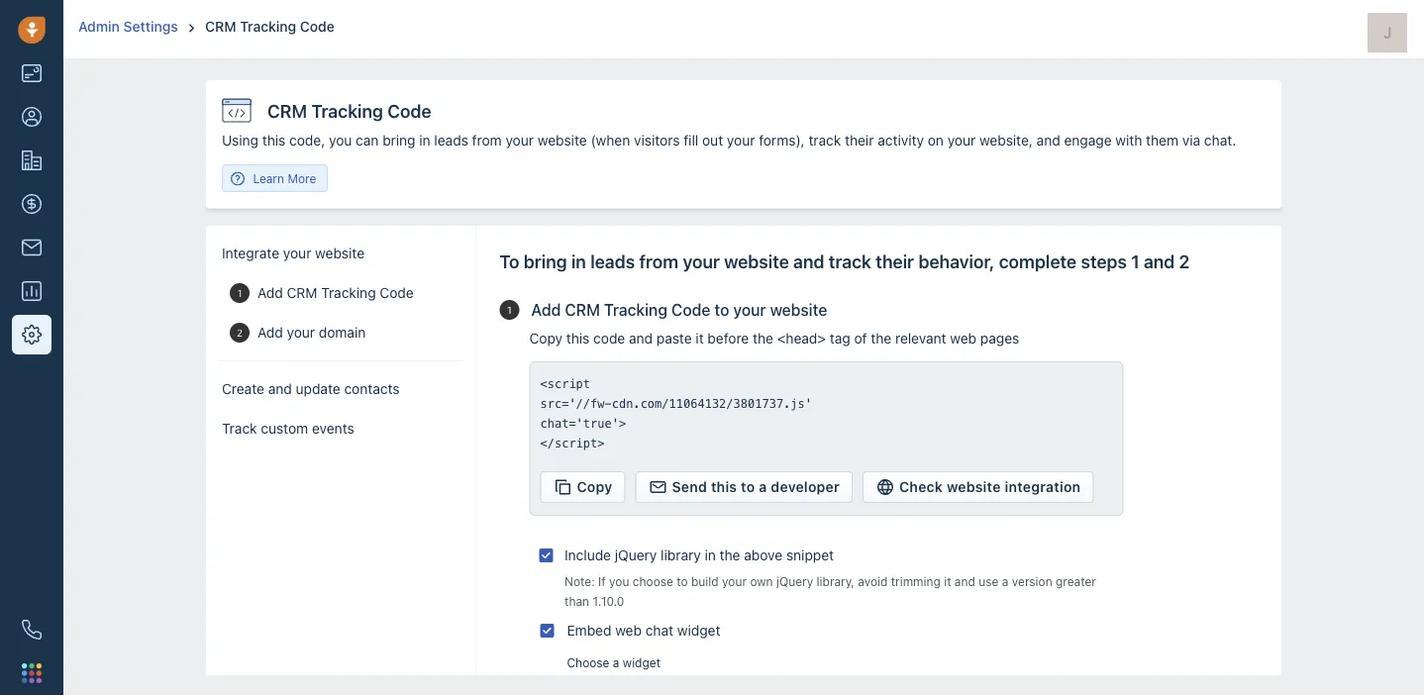 Task type: describe. For each thing, give the bounding box(es) containing it.
and right steps
[[1144, 251, 1175, 272]]

add crm tracking code to your website
[[532, 301, 828, 319]]

1 vertical spatial web
[[615, 623, 642, 639]]

embed web chat widget
[[567, 623, 721, 639]]

admin settings
[[78, 18, 178, 35]]

0 vertical spatial 2
[[1179, 251, 1190, 272]]

phone image
[[22, 620, 42, 640]]

add for add crm tracking code
[[258, 285, 283, 301]]

include
[[565, 547, 611, 564]]

this for to
[[711, 479, 737, 495]]

to inside "button"
[[741, 479, 755, 495]]

admin settings link
[[78, 18, 182, 35]]

admin
[[78, 18, 120, 35]]

you
[[609, 575, 629, 588]]

2 vertical spatial a
[[613, 656, 620, 670]]

crm tracking code
[[205, 18, 335, 35]]

check website integration
[[900, 479, 1081, 495]]

copy for copy this code and paste it before the <head> tag of the relevant web pages
[[530, 330, 563, 347]]

<head>
[[777, 330, 826, 347]]

to for your
[[715, 301, 730, 319]]

phone element
[[12, 610, 52, 650]]

to
[[500, 251, 520, 272]]

integrate
[[222, 245, 279, 262]]

version
[[1012, 575, 1053, 588]]

chat
[[646, 623, 674, 639]]

choose a widget
[[567, 656, 661, 670]]

2 horizontal spatial the
[[871, 330, 892, 347]]

paste
[[657, 330, 692, 347]]

jquery inside note: if you choose to build your own jquery library, avoid trimming it and use a version greater than 1.10.0
[[777, 575, 813, 588]]

send this to a developer button
[[636, 472, 853, 503]]

than
[[565, 594, 590, 608]]

settings
[[123, 18, 178, 35]]

avoid
[[858, 575, 888, 588]]

integrate your website
[[222, 245, 365, 262]]

create
[[222, 381, 264, 397]]

complete
[[999, 251, 1077, 272]]

if
[[598, 575, 606, 588]]

update
[[296, 381, 340, 397]]

own
[[750, 575, 773, 588]]

create and update contacts
[[222, 381, 400, 397]]

tag
[[830, 330, 851, 347]]

0 horizontal spatial widget
[[623, 656, 661, 670]]

tracking for add crm tracking code
[[321, 285, 376, 301]]

from
[[639, 251, 679, 272]]

contacts
[[344, 381, 400, 397]]

0 vertical spatial 1
[[1132, 251, 1140, 272]]

1.10.0
[[593, 594, 624, 608]]

learn more
[[253, 171, 316, 185]]

above
[[744, 547, 783, 564]]

0 vertical spatial widget
[[677, 623, 721, 639]]

your inside note: if you choose to build your own jquery library, avoid trimming it and use a version greater than 1.10.0
[[722, 575, 747, 588]]

website up copy this code and paste it before the <head> tag of the relevant web pages
[[724, 251, 789, 272]]

before
[[708, 330, 749, 347]]

0 horizontal spatial 1
[[237, 287, 242, 299]]

code for add crm tracking code to your website
[[672, 301, 711, 319]]

copy button
[[540, 472, 626, 503]]

0 horizontal spatial tracking
[[240, 18, 296, 35]]

include jquery library in the above snippet
[[565, 547, 834, 564]]

check
[[900, 479, 943, 495]]

add for add your domain
[[258, 324, 283, 341]]

and right create
[[268, 381, 292, 397]]

track custom events
[[222, 421, 354, 437]]

and left track
[[794, 251, 825, 272]]

website inside button
[[947, 479, 1001, 495]]

1 horizontal spatial web
[[950, 330, 977, 347]]



Task type: locate. For each thing, give the bounding box(es) containing it.
a inside note: if you choose to build your own jquery library, avoid trimming it and use a version greater than 1.10.0
[[1002, 575, 1009, 588]]

learn more link
[[222, 164, 328, 192]]

the left above in the right bottom of the page
[[720, 547, 741, 564]]

copy this code and paste it before the <head> tag of the relevant web pages
[[530, 330, 1020, 347]]

web left pages
[[950, 330, 977, 347]]

0 vertical spatial to
[[715, 301, 730, 319]]

0 vertical spatial in
[[572, 251, 586, 272]]

the right before
[[753, 330, 774, 347]]

copy inside button
[[577, 479, 613, 495]]

build
[[691, 575, 719, 588]]

it
[[696, 330, 704, 347], [944, 575, 952, 588]]

web left the chat
[[615, 623, 642, 639]]

2 vertical spatial to
[[677, 575, 688, 588]]

code for add crm tracking code
[[380, 285, 414, 301]]

0 horizontal spatial a
[[613, 656, 620, 670]]

jquery up the you
[[615, 547, 657, 564]]

to up before
[[715, 301, 730, 319]]

2 horizontal spatial tracking
[[604, 301, 668, 319]]

a left developer
[[759, 479, 767, 495]]

embed
[[567, 623, 612, 639]]

0 horizontal spatial 2
[[237, 327, 243, 338]]

add up create
[[258, 324, 283, 341]]

to left build
[[677, 575, 688, 588]]

1 vertical spatial jquery
[[777, 575, 813, 588]]

1 horizontal spatial code
[[380, 285, 414, 301]]

2 horizontal spatial 1
[[1132, 251, 1140, 272]]

add
[[258, 285, 283, 301], [532, 301, 561, 319], [258, 324, 283, 341]]

bring
[[524, 251, 567, 272]]

choose
[[567, 656, 610, 670]]

choose
[[633, 575, 674, 588]]

custom
[[261, 421, 308, 437]]

of
[[854, 330, 867, 347]]

learn
[[253, 171, 284, 185]]

2 up create
[[237, 327, 243, 338]]

1 vertical spatial widget
[[623, 656, 661, 670]]

in right bring
[[572, 251, 586, 272]]

trimming
[[891, 575, 941, 588]]

and
[[794, 251, 825, 272], [1144, 251, 1175, 272], [629, 330, 653, 347], [268, 381, 292, 397], [955, 575, 976, 588]]

2 right steps
[[1179, 251, 1190, 272]]

0 vertical spatial this
[[567, 330, 590, 347]]

relevant
[[896, 330, 947, 347]]

crm up "code"
[[565, 301, 600, 319]]

leads
[[591, 251, 635, 272]]

more
[[288, 171, 316, 185]]

copy left "code"
[[530, 330, 563, 347]]

your left domain on the left of page
[[287, 324, 315, 341]]

the
[[753, 330, 774, 347], [871, 330, 892, 347], [720, 547, 741, 564]]

your up before
[[734, 301, 766, 319]]

crm
[[205, 18, 236, 35], [287, 285, 318, 301], [565, 301, 600, 319]]

0 horizontal spatial to
[[677, 575, 688, 588]]

0 vertical spatial web
[[950, 330, 977, 347]]

code
[[594, 330, 625, 347]]

events
[[312, 421, 354, 437]]

1 horizontal spatial the
[[753, 330, 774, 347]]

it right 'trimming'
[[944, 575, 952, 588]]

steps
[[1081, 251, 1127, 272]]

1 horizontal spatial jquery
[[777, 575, 813, 588]]

1
[[1132, 251, 1140, 272], [237, 287, 242, 299], [507, 304, 512, 316]]

library,
[[817, 575, 855, 588]]

this right send
[[711, 479, 737, 495]]

tracking
[[240, 18, 296, 35], [321, 285, 376, 301], [604, 301, 668, 319]]

pages
[[981, 330, 1020, 347]]

and left use
[[955, 575, 976, 588]]

widget down 'embed web chat widget'
[[623, 656, 661, 670]]

crm down the integrate your website
[[287, 285, 318, 301]]

this left "code"
[[567, 330, 590, 347]]

in
[[572, 251, 586, 272], [705, 547, 716, 564]]

2 horizontal spatial code
[[672, 301, 711, 319]]

jquery
[[615, 547, 657, 564], [777, 575, 813, 588]]

1 horizontal spatial 1
[[507, 304, 512, 316]]

note:
[[565, 575, 595, 588]]

web
[[950, 330, 977, 347], [615, 623, 642, 639]]

1 horizontal spatial in
[[705, 547, 716, 564]]

library
[[661, 547, 701, 564]]

tracking for add crm tracking code to your website
[[604, 301, 668, 319]]

0 horizontal spatial this
[[567, 330, 590, 347]]

a inside "button"
[[759, 479, 767, 495]]

send
[[672, 479, 707, 495]]

their
[[876, 251, 914, 272]]

1 vertical spatial it
[[944, 575, 952, 588]]

1 horizontal spatial this
[[711, 479, 737, 495]]

add for add crm tracking code to your website
[[532, 301, 561, 319]]

0 horizontal spatial the
[[720, 547, 741, 564]]

note: if you choose to build your own jquery library, avoid trimming it and use a version greater than 1.10.0
[[565, 575, 1097, 608]]

add crm tracking code
[[258, 285, 414, 301]]

2 vertical spatial 1
[[507, 304, 512, 316]]

1 horizontal spatial a
[[759, 479, 767, 495]]

to
[[715, 301, 730, 319], [741, 479, 755, 495], [677, 575, 688, 588]]

0 horizontal spatial copy
[[530, 330, 563, 347]]

1 down to
[[507, 304, 512, 316]]

0 horizontal spatial jquery
[[615, 547, 657, 564]]

your left own
[[722, 575, 747, 588]]

1 horizontal spatial to
[[715, 301, 730, 319]]

1 vertical spatial 2
[[237, 327, 243, 338]]

a right choose
[[613, 656, 620, 670]]

and inside note: if you choose to build your own jquery library, avoid trimming it and use a version greater than 1.10.0
[[955, 575, 976, 588]]

your right "from"
[[683, 251, 720, 272]]

snippet
[[787, 547, 834, 564]]

1 vertical spatial in
[[705, 547, 716, 564]]

1 down the 'integrate'
[[237, 287, 242, 299]]

to left developer
[[741, 479, 755, 495]]

in up build
[[705, 547, 716, 564]]

send this to a developer
[[672, 479, 840, 495]]

0 horizontal spatial it
[[696, 330, 704, 347]]

website up add crm tracking code
[[315, 245, 365, 262]]

domain
[[319, 324, 366, 341]]

greater
[[1056, 575, 1097, 588]]

1 horizontal spatial tracking
[[321, 285, 376, 301]]

developer
[[771, 479, 840, 495]]

1 horizontal spatial widget
[[677, 623, 721, 639]]

0 horizontal spatial web
[[615, 623, 642, 639]]

this inside "button"
[[711, 479, 737, 495]]

1 horizontal spatial it
[[944, 575, 952, 588]]

the right of
[[871, 330, 892, 347]]

0 vertical spatial a
[[759, 479, 767, 495]]

1 horizontal spatial 2
[[1179, 251, 1190, 272]]

track
[[829, 251, 872, 272]]

your right the 'integrate'
[[283, 245, 311, 262]]

1 right steps
[[1132, 251, 1140, 272]]

2 horizontal spatial to
[[741, 479, 755, 495]]

this for code
[[567, 330, 590, 347]]

a
[[759, 479, 767, 495], [1002, 575, 1009, 588], [613, 656, 620, 670]]

1 vertical spatial this
[[711, 479, 737, 495]]

website
[[315, 245, 365, 262], [724, 251, 789, 272], [770, 301, 828, 319], [947, 479, 1001, 495]]

copy up include
[[577, 479, 613, 495]]

jquery down snippet
[[777, 575, 813, 588]]

0 horizontal spatial code
[[300, 18, 335, 35]]

freshworks switcher image
[[22, 664, 42, 684]]

a right use
[[1002, 575, 1009, 588]]

1 horizontal spatial copy
[[577, 479, 613, 495]]

0 vertical spatial copy
[[530, 330, 563, 347]]

website up <head>
[[770, 301, 828, 319]]

and right "code"
[[629, 330, 653, 347]]

track
[[222, 421, 257, 437]]

crm for add crm tracking code to your website
[[565, 301, 600, 319]]

it inside note: if you choose to build your own jquery library, avoid trimming it and use a version greater than 1.10.0
[[944, 575, 952, 588]]

crm right 'settings'
[[205, 18, 236, 35]]

code
[[300, 18, 335, 35], [380, 285, 414, 301], [672, 301, 711, 319]]

add down bring
[[532, 301, 561, 319]]

widget right the chat
[[677, 623, 721, 639]]

website right "check"
[[947, 479, 1001, 495]]

None text field
[[540, 374, 1113, 454]]

2
[[1179, 251, 1190, 272], [237, 327, 243, 338]]

0 vertical spatial jquery
[[615, 547, 657, 564]]

it right paste
[[696, 330, 704, 347]]

crm for add crm tracking code
[[287, 285, 318, 301]]

add your domain
[[258, 324, 366, 341]]

0 horizontal spatial in
[[572, 251, 586, 272]]

copy
[[530, 330, 563, 347], [577, 479, 613, 495]]

0 vertical spatial it
[[696, 330, 704, 347]]

1 vertical spatial a
[[1002, 575, 1009, 588]]

your
[[283, 245, 311, 262], [683, 251, 720, 272], [734, 301, 766, 319], [287, 324, 315, 341], [722, 575, 747, 588]]

this
[[567, 330, 590, 347], [711, 479, 737, 495]]

integration
[[1005, 479, 1081, 495]]

1 vertical spatial 1
[[237, 287, 242, 299]]

to inside note: if you choose to build your own jquery library, avoid trimming it and use a version greater than 1.10.0
[[677, 575, 688, 588]]

check website integration button
[[863, 472, 1094, 503]]

add down the 'integrate'
[[258, 285, 283, 301]]

to bring in leads from your website and track their behavior, complete steps 1 and 2
[[500, 251, 1190, 272]]

behavior,
[[919, 251, 995, 272]]

2 horizontal spatial crm
[[565, 301, 600, 319]]

to for build
[[677, 575, 688, 588]]

1 vertical spatial to
[[741, 479, 755, 495]]

0 horizontal spatial crm
[[205, 18, 236, 35]]

1 horizontal spatial crm
[[287, 285, 318, 301]]

copy for copy
[[577, 479, 613, 495]]

widget
[[677, 623, 721, 639], [623, 656, 661, 670]]

1 vertical spatial copy
[[577, 479, 613, 495]]

2 horizontal spatial a
[[1002, 575, 1009, 588]]

use
[[979, 575, 999, 588]]



Task type: vqa. For each thing, say whether or not it's contained in the screenshot.
so
no



